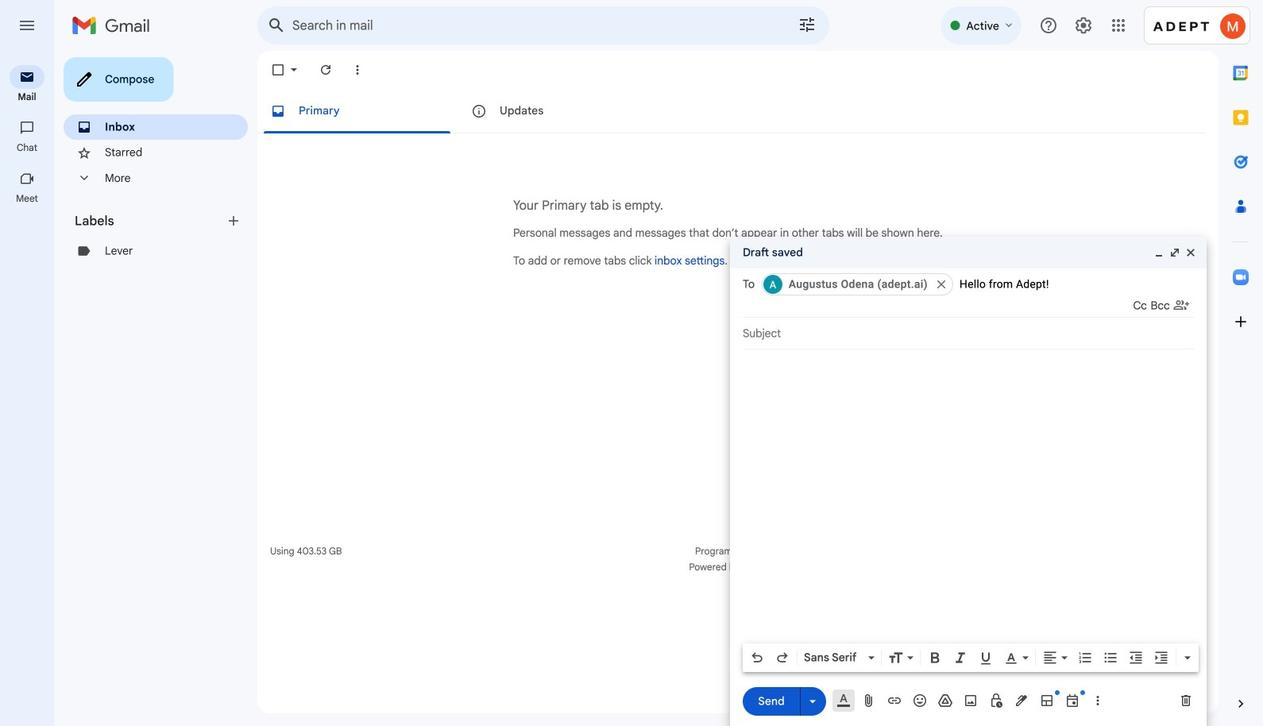 Task type: describe. For each thing, give the bounding box(es) containing it.
insert emoji ‪(⌘⇧2)‬ image
[[912, 693, 928, 709]]

insert link ‪(⌘k)‬ image
[[887, 693, 903, 709]]

set up a time to meet image
[[1065, 693, 1081, 709]]

Search in mail search field
[[258, 6, 830, 45]]

more email options image
[[350, 62, 366, 78]]

To recipients text field
[[960, 270, 1195, 299]]

indent more ‪(⌘])‬ image
[[1154, 650, 1170, 666]]

insert photo image
[[963, 693, 979, 709]]

pop out image
[[1169, 246, 1182, 259]]

advanced search options image
[[792, 9, 823, 41]]

updates tab
[[459, 89, 659, 134]]

attach files image
[[862, 693, 877, 709]]

insert files using drive image
[[938, 693, 954, 709]]

close image
[[1185, 246, 1198, 259]]

select a layout image
[[1040, 693, 1055, 709]]

more formatting options image
[[1180, 650, 1196, 666]]

formatting options toolbar
[[743, 644, 1199, 672]]

insert signature image
[[1014, 693, 1030, 709]]

settings image
[[1075, 16, 1094, 35]]

discard draft ‪(⌘⇧d)‬ image
[[1179, 693, 1195, 709]]

main menu image
[[17, 16, 37, 35]]

more options image
[[1094, 693, 1103, 709]]



Task type: locate. For each thing, give the bounding box(es) containing it.
option inside the formatting options toolbar
[[801, 650, 866, 666]]

footer
[[258, 544, 1206, 575]]

press delete to remove this chip element
[[935, 277, 949, 292]]

bulleted list ‪(⌘⇧8)‬ image
[[1103, 650, 1119, 666]]

option
[[801, 650, 866, 666]]

Message Body text field
[[743, 358, 1195, 656]]

bold ‪(⌘b)‬ image
[[928, 650, 943, 666]]

main content
[[258, 89, 1206, 344]]

support image
[[1040, 16, 1059, 35]]

None checkbox
[[270, 62, 286, 78]]

search in mail image
[[262, 11, 291, 40]]

italic ‪(⌘i)‬ image
[[953, 650, 969, 666]]

toggle confidential mode image
[[989, 693, 1005, 709]]

Search in mail text field
[[292, 17, 753, 33]]

tab list
[[1219, 51, 1264, 669], [258, 89, 1206, 134]]

more send options image
[[805, 694, 821, 710]]

underline ‪(⌘u)‬ image
[[978, 651, 994, 667]]

redo ‪(⌘y)‬ image
[[775, 650, 791, 666]]

navigation
[[0, 51, 56, 726]]

gmail image
[[72, 10, 158, 41]]

primary tab
[[258, 89, 457, 134]]

undo ‪(⌘z)‬ image
[[749, 650, 765, 666]]

Subject field
[[743, 326, 1195, 342]]

refresh image
[[318, 62, 334, 78]]

1 horizontal spatial tab list
[[1219, 51, 1264, 669]]

press delete to remove this chip image
[[935, 277, 949, 292]]

search field list box
[[759, 270, 1195, 299]]

dialog
[[730, 237, 1207, 726]]

indent less ‪(⌘[)‬ image
[[1129, 650, 1144, 666]]

0 horizontal spatial tab list
[[258, 89, 1206, 134]]

minimize image
[[1153, 246, 1166, 259]]

heading
[[0, 91, 54, 103], [0, 141, 54, 154], [0, 192, 54, 205], [75, 213, 226, 229]]

numbered list ‪(⌘⇧7)‬ image
[[1078, 650, 1094, 666]]



Task type: vqa. For each thing, say whether or not it's contained in the screenshot.
labels
no



